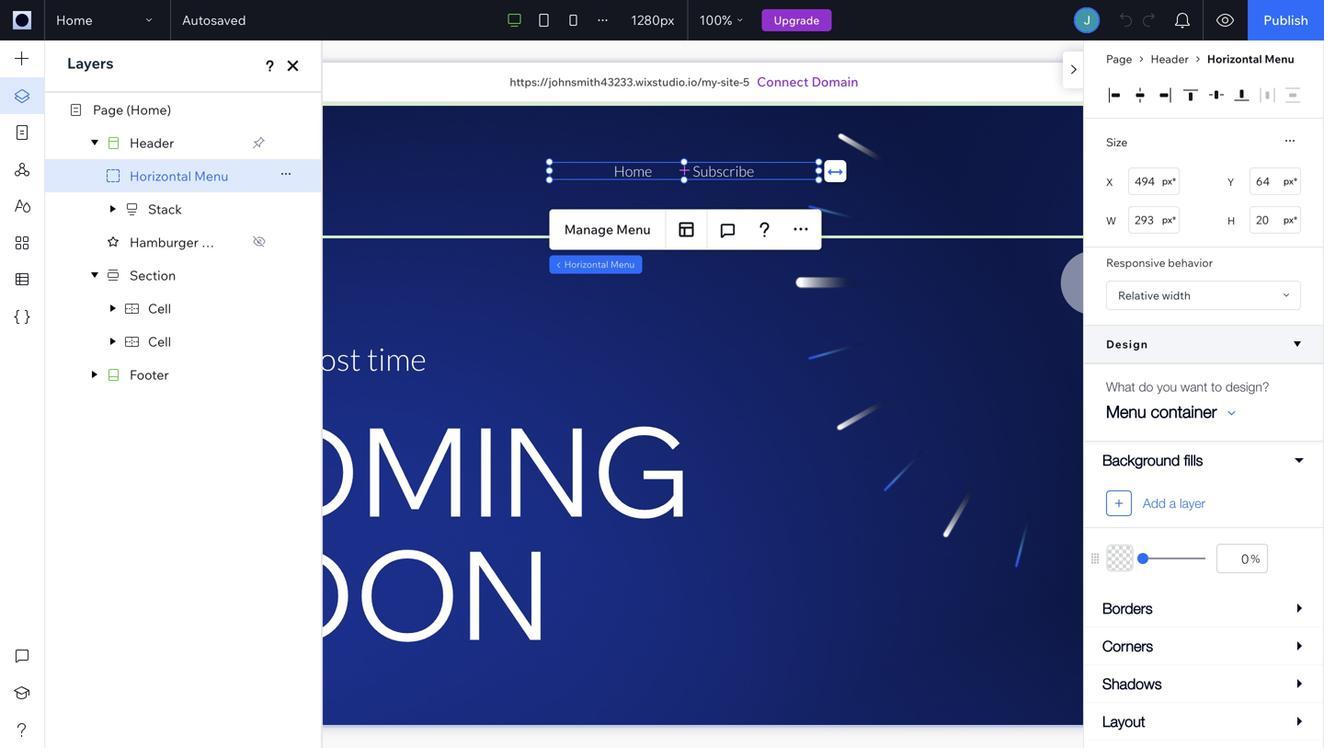 Task type: describe. For each thing, give the bounding box(es) containing it.
design
[[1107, 337, 1149, 351]]

2 vertical spatial horizontal menu
[[565, 258, 635, 270]]

corners button
[[1085, 628, 1324, 665]]

layer
[[1180, 495, 1206, 511]]

relative
[[1119, 288, 1160, 302]]

size
[[1107, 135, 1128, 149]]

home
[[56, 12, 93, 28]]

https://johnsmith43233.wixstudio.io/my-site-5 connect domain
[[510, 74, 859, 90]]

w
[[1107, 214, 1117, 227]]

layout button
[[1085, 703, 1324, 741]]

a
[[1170, 495, 1177, 511]]

px* for x
[[1163, 175, 1177, 187]]

page for page
[[1107, 52, 1133, 66]]

2 cell from the top
[[148, 333, 171, 349]]

to
[[1212, 379, 1223, 394]]

fills
[[1185, 451, 1204, 469]]

you
[[1158, 379, 1178, 394]]

responsive
[[1107, 256, 1166, 270]]

px* for y
[[1284, 175, 1298, 187]]

2 vertical spatial horizontal
[[565, 258, 609, 270]]

site-
[[721, 75, 744, 89]]

100
[[700, 12, 723, 28]]

hamburger
[[130, 234, 199, 250]]

1280 px
[[631, 12, 675, 28]]

5
[[744, 75, 750, 89]]

%
[[723, 12, 733, 28]]

page (home)
[[93, 101, 171, 118]]

1 vertical spatial horizontal menu
[[130, 168, 229, 184]]

autosaved
[[182, 12, 246, 28]]

layout
[[1103, 713, 1146, 730]]

2 horizontal spatial horizontal menu
[[1208, 52, 1295, 66]]

hamburger menu
[[130, 234, 236, 250]]

layers
[[67, 54, 114, 72]]

avatar image
[[1077, 9, 1099, 31]]

manage
[[565, 221, 614, 237]]

responsive behavior
[[1107, 256, 1214, 270]]

publish
[[1264, 12, 1309, 28]]

1280
[[631, 12, 661, 28]]

corners
[[1103, 637, 1154, 655]]

add
[[1144, 495, 1167, 511]]

want
[[1181, 379, 1208, 394]]

h
[[1228, 214, 1236, 227]]

container
[[1152, 402, 1218, 421]]

0 vertical spatial header
[[1151, 52, 1190, 66]]

domain
[[812, 74, 859, 90]]

menu down the manage menu
[[611, 258, 635, 270]]

menu down what
[[1107, 402, 1147, 421]]

menu down publish button
[[1265, 52, 1295, 66]]

shadows
[[1103, 675, 1163, 692]]

what do you want to design?
[[1107, 379, 1270, 394]]

connect
[[757, 74, 809, 90]]

background fills button
[[1085, 442, 1324, 479]]

1 cell from the top
[[148, 300, 171, 316]]



Task type: vqa. For each thing, say whether or not it's contained in the screenshot.
anywhere
no



Task type: locate. For each thing, give the bounding box(es) containing it.
horizontal menu down the manage menu
[[565, 258, 635, 270]]

100 %
[[700, 12, 733, 28]]

0 vertical spatial horizontal menu
[[1208, 52, 1295, 66]]

cell down section
[[148, 300, 171, 316]]

horizontal up stack
[[130, 168, 191, 184]]

horizontal menu up stack
[[130, 168, 229, 184]]

0 horizontal spatial horizontal
[[130, 168, 191, 184]]

0 horizontal spatial page
[[93, 101, 123, 118]]

1 horizontal spatial horizontal menu
[[565, 258, 635, 270]]

publish button
[[1249, 0, 1325, 40]]

1 horizontal spatial horizontal
[[565, 258, 609, 270]]

shadows button
[[1085, 665, 1324, 703]]

0 horizontal spatial horizontal menu
[[130, 168, 229, 184]]

menu container
[[1107, 402, 1218, 421]]

px* right h
[[1284, 214, 1298, 225]]

0 number field
[[1217, 544, 1269, 573]]

1 vertical spatial horizontal
[[130, 168, 191, 184]]

add a layer
[[1144, 495, 1206, 511]]

cell
[[148, 300, 171, 316], [148, 333, 171, 349]]

width
[[1163, 288, 1191, 302]]

page
[[1107, 52, 1133, 66], [93, 101, 123, 118]]

(home)
[[126, 101, 171, 118]]

background
[[1103, 451, 1181, 469]]

do
[[1140, 379, 1154, 394]]

1 horizontal spatial page
[[1107, 52, 1133, 66]]

0 vertical spatial page
[[1107, 52, 1133, 66]]

0 vertical spatial cell
[[148, 300, 171, 316]]

connect domain button
[[757, 73, 859, 91]]

page left (home)
[[93, 101, 123, 118]]

1 vertical spatial header
[[130, 135, 174, 151]]

1 vertical spatial page
[[93, 101, 123, 118]]

y
[[1228, 176, 1235, 189]]

x
[[1107, 176, 1114, 189]]

px*
[[1163, 175, 1177, 187], [1284, 175, 1298, 187], [1163, 214, 1177, 225], [1284, 214, 1298, 225]]

px* for w
[[1163, 214, 1177, 225]]

borders button
[[1085, 590, 1324, 628]]

px* for h
[[1284, 214, 1298, 225]]

px* up responsive behavior
[[1163, 214, 1177, 225]]

menu right the hamburger
[[202, 234, 236, 250]]

design?
[[1226, 379, 1270, 394]]

behavior
[[1169, 256, 1214, 270]]

horizontal menu down publish button
[[1208, 52, 1295, 66]]

px* right "y"
[[1284, 175, 1298, 187]]

horizontal down publish button
[[1208, 52, 1263, 66]]

cell up footer
[[148, 333, 171, 349]]

0 horizontal spatial header
[[130, 135, 174, 151]]

2 horizontal spatial horizontal
[[1208, 52, 1263, 66]]

0 vertical spatial horizontal
[[1208, 52, 1263, 66]]

header
[[1151, 52, 1190, 66], [130, 135, 174, 151]]

https://johnsmith43233.wixstudio.io/my-
[[510, 75, 721, 89]]

page up size
[[1107, 52, 1133, 66]]

1 horizontal spatial header
[[1151, 52, 1190, 66]]

background fills
[[1103, 451, 1204, 469]]

None text field
[[1129, 167, 1181, 195], [1250, 206, 1302, 234], [1129, 167, 1181, 195], [1250, 206, 1302, 234]]

footer
[[130, 366, 169, 383]]

borders
[[1103, 599, 1153, 617]]

px* right x
[[1163, 175, 1177, 187]]

None text field
[[1250, 167, 1302, 195], [1129, 206, 1181, 234], [1250, 167, 1302, 195], [1129, 206, 1181, 234]]

menu up hamburger menu
[[194, 168, 229, 184]]

section
[[130, 267, 176, 283]]

manage menu
[[565, 221, 651, 237]]

horizontal
[[1208, 52, 1263, 66], [130, 168, 191, 184], [565, 258, 609, 270]]

stack
[[148, 201, 182, 217]]

horizontal menu
[[1208, 52, 1295, 66], [130, 168, 229, 184], [565, 258, 635, 270]]

horizontal down the manage
[[565, 258, 609, 270]]

what
[[1107, 379, 1136, 394]]

menu right the manage
[[617, 221, 651, 237]]

menu
[[1265, 52, 1295, 66], [194, 168, 229, 184], [617, 221, 651, 237], [202, 234, 236, 250], [611, 258, 635, 270], [1107, 402, 1147, 421]]

page for page (home)
[[93, 101, 123, 118]]

px
[[661, 12, 675, 28]]

1 vertical spatial cell
[[148, 333, 171, 349]]

relative width
[[1119, 288, 1191, 302]]



